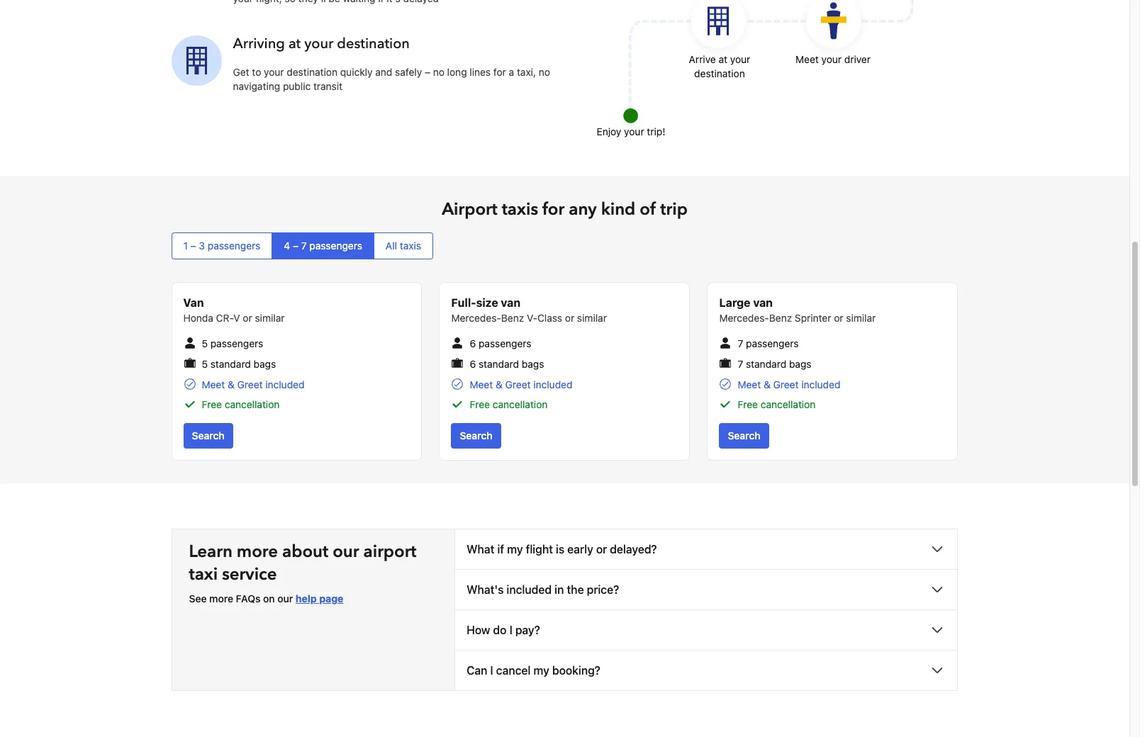 Task type: vqa. For each thing, say whether or not it's contained in the screenshot.
Level corresponding to by
no



Task type: locate. For each thing, give the bounding box(es) containing it.
included down 5 standard bags
[[266, 379, 305, 391]]

passengers up 6 standard bags
[[479, 337, 532, 349]]

1 van from the left
[[501, 296, 521, 309]]

meet for van
[[470, 379, 493, 391]]

0 horizontal spatial for
[[494, 66, 506, 78]]

your
[[304, 34, 334, 53], [731, 53, 751, 65], [822, 53, 842, 65], [264, 66, 284, 78], [624, 125, 645, 137]]

1 horizontal spatial standard
[[479, 358, 519, 370]]

similar inside the large van mercedes-benz sprinter or similar
[[846, 312, 876, 324]]

if
[[498, 544, 504, 556]]

bags down the 5 passengers
[[254, 358, 276, 370]]

1 vertical spatial my
[[534, 665, 550, 678]]

1 horizontal spatial our
[[333, 541, 359, 564]]

can i cancel my booking?
[[467, 665, 601, 678]]

mercedes- inside the large van mercedes-benz sprinter or similar
[[720, 312, 770, 324]]

1 vertical spatial 5
[[202, 358, 208, 370]]

1 benz from the left
[[501, 312, 524, 324]]

0 horizontal spatial bags
[[254, 358, 276, 370]]

6 standard bags
[[470, 358, 544, 370]]

0 horizontal spatial more
[[209, 593, 233, 605]]

1 standard from the left
[[211, 358, 251, 370]]

& down the 7 standard bags
[[764, 379, 771, 391]]

benz
[[501, 312, 524, 324], [770, 312, 792, 324]]

what
[[467, 544, 495, 556]]

included down the 7 standard bags
[[802, 379, 841, 391]]

enjoy your trip!
[[597, 125, 666, 137]]

0 vertical spatial our
[[333, 541, 359, 564]]

2 no from the left
[[539, 66, 550, 78]]

no left long
[[433, 66, 445, 78]]

or inside the what if my flight is early or delayed? dropdown button
[[596, 544, 607, 556]]

airport taxis for any kind of trip
[[442, 198, 688, 221]]

v-
[[527, 312, 538, 324]]

greet down 6 standard bags
[[505, 379, 531, 391]]

0 horizontal spatial free cancellation
[[202, 399, 280, 411]]

cancellation down 5 standard bags
[[225, 399, 280, 411]]

0 vertical spatial i
[[510, 624, 513, 637]]

0 horizontal spatial no
[[433, 66, 445, 78]]

7 down 7 passengers on the right top
[[738, 358, 744, 370]]

for left a on the top left of page
[[494, 66, 506, 78]]

& down 5 standard bags
[[228, 379, 235, 391]]

0 horizontal spatial search button
[[183, 424, 233, 449]]

2 horizontal spatial &
[[764, 379, 771, 391]]

1 horizontal spatial bags
[[522, 358, 544, 370]]

1 search from the left
[[192, 430, 225, 442]]

1 horizontal spatial similar
[[577, 312, 607, 324]]

at for arrive
[[719, 53, 728, 65]]

trip
[[661, 198, 688, 221]]

0 vertical spatial taxis
[[502, 198, 538, 221]]

1 horizontal spatial greet
[[505, 379, 531, 391]]

my right the if
[[507, 544, 523, 556]]

1 horizontal spatial free
[[470, 399, 490, 411]]

2 horizontal spatial cancellation
[[761, 399, 816, 411]]

2 horizontal spatial free
[[738, 399, 758, 411]]

– inside get to your destination quickly and safely – no long lines for a taxi, no navigating public transit
[[425, 66, 431, 78]]

0 horizontal spatial mercedes-
[[451, 312, 501, 324]]

greet down 5 standard bags
[[237, 379, 263, 391]]

7 right 4
[[301, 239, 307, 252]]

included
[[266, 379, 305, 391], [534, 379, 573, 391], [802, 379, 841, 391], [507, 584, 552, 597]]

your right to
[[264, 66, 284, 78]]

what's included in the price?
[[467, 584, 619, 597]]

meet down 5 standard bags
[[202, 379, 225, 391]]

5
[[202, 337, 208, 349], [202, 358, 208, 370]]

your for arrive at your destination
[[731, 53, 751, 65]]

no right taxi,
[[539, 66, 550, 78]]

included down 6 standard bags
[[534, 379, 573, 391]]

–
[[425, 66, 431, 78], [191, 239, 196, 252], [293, 239, 299, 252]]

1 greet from the left
[[237, 379, 263, 391]]

0 horizontal spatial benz
[[501, 312, 524, 324]]

2 horizontal spatial search
[[728, 430, 761, 442]]

3 greet from the left
[[774, 379, 799, 391]]

2 bags from the left
[[522, 358, 544, 370]]

free
[[202, 399, 222, 411], [470, 399, 490, 411], [738, 399, 758, 411]]

2 horizontal spatial –
[[425, 66, 431, 78]]

2 standard from the left
[[479, 358, 519, 370]]

2 similar from the left
[[577, 312, 607, 324]]

3 search button from the left
[[720, 424, 769, 449]]

0 horizontal spatial booking airport taxi image
[[171, 36, 222, 86]]

0 horizontal spatial search
[[192, 430, 225, 442]]

free cancellation for mercedes-
[[738, 399, 816, 411]]

meet & greet included down the 7 standard bags
[[738, 379, 841, 391]]

destination down arrive
[[695, 67, 745, 79]]

destination for arriving at your destination
[[337, 34, 410, 53]]

0 horizontal spatial at
[[289, 34, 301, 53]]

our right about
[[333, 541, 359, 564]]

trip!
[[647, 125, 666, 137]]

similar right sprinter
[[846, 312, 876, 324]]

0 vertical spatial more
[[237, 541, 278, 564]]

1 6 from the top
[[470, 337, 476, 349]]

taxis right all
[[400, 239, 421, 252]]

2 search button from the left
[[451, 424, 501, 449]]

7 up the 7 standard bags
[[738, 337, 744, 349]]

i right do
[[510, 624, 513, 637]]

0 horizontal spatial van
[[501, 296, 521, 309]]

&
[[228, 379, 235, 391], [496, 379, 503, 391], [764, 379, 771, 391]]

bags down 7 passengers on the right top
[[789, 358, 812, 370]]

free for cr-
[[202, 399, 222, 411]]

price?
[[587, 584, 619, 597]]

benz up 7 passengers on the right top
[[770, 312, 792, 324]]

taxi
[[189, 563, 218, 587]]

to
[[252, 66, 261, 78]]

meet left driver
[[796, 53, 819, 65]]

2 & from the left
[[496, 379, 503, 391]]

sprinter
[[795, 312, 832, 324]]

1 mercedes- from the left
[[451, 312, 501, 324]]

included for mercedes-
[[802, 379, 841, 391]]

3 free from the left
[[738, 399, 758, 411]]

1 free from the left
[[202, 399, 222, 411]]

1 horizontal spatial at
[[719, 53, 728, 65]]

2 free cancellation from the left
[[470, 399, 548, 411]]

similar right class
[[577, 312, 607, 324]]

benz left the v-
[[501, 312, 524, 324]]

your inside get to your destination quickly and safely – no long lines for a taxi, no navigating public transit
[[264, 66, 284, 78]]

meet & greet included down 6 standard bags
[[470, 379, 573, 391]]

1 horizontal spatial more
[[237, 541, 278, 564]]

your left trip! at the top of page
[[624, 125, 645, 137]]

i right can
[[490, 665, 494, 678]]

1 horizontal spatial search
[[460, 430, 493, 442]]

0 vertical spatial 7
[[301, 239, 307, 252]]

standard for cr-
[[211, 358, 251, 370]]

2 horizontal spatial standard
[[746, 358, 787, 370]]

6 down 6 passengers
[[470, 358, 476, 370]]

or inside 'full-size van mercedes-benz v-class or similar'
[[565, 312, 575, 324]]

or inside van honda cr-v or similar
[[243, 312, 252, 324]]

1 horizontal spatial meet & greet included
[[470, 379, 573, 391]]

taxis for all
[[400, 239, 421, 252]]

bags for mercedes-
[[789, 358, 812, 370]]

included for van
[[534, 379, 573, 391]]

help
[[296, 593, 317, 605]]

passengers right "3"
[[208, 239, 261, 252]]

bags down 6 passengers
[[522, 358, 544, 370]]

cancellation for mercedes-
[[761, 399, 816, 411]]

0 horizontal spatial taxis
[[400, 239, 421, 252]]

meet for cr-
[[202, 379, 225, 391]]

my right cancel
[[534, 665, 550, 678]]

taxis
[[502, 198, 538, 221], [400, 239, 421, 252]]

booking airport taxi image
[[617, 0, 915, 130], [171, 36, 222, 86]]

more right learn
[[237, 541, 278, 564]]

2 horizontal spatial meet & greet included
[[738, 379, 841, 391]]

for left any
[[543, 198, 565, 221]]

greet for van
[[505, 379, 531, 391]]

– right the safely
[[425, 66, 431, 78]]

3 meet & greet included from the left
[[738, 379, 841, 391]]

page
[[319, 593, 344, 605]]

1 horizontal spatial cancellation
[[493, 399, 548, 411]]

or right the 'v'
[[243, 312, 252, 324]]

2 horizontal spatial free cancellation
[[738, 399, 816, 411]]

0 horizontal spatial &
[[228, 379, 235, 391]]

2 6 from the top
[[470, 358, 476, 370]]

1 vertical spatial 7
[[738, 337, 744, 349]]

destination inside get to your destination quickly and safely – no long lines for a taxi, no navigating public transit
[[287, 66, 338, 78]]

your for get to your destination quickly and safely – no long lines for a taxi, no navigating public transit
[[264, 66, 284, 78]]

bags for van
[[522, 358, 544, 370]]

5 passengers
[[202, 337, 263, 349]]

3 & from the left
[[764, 379, 771, 391]]

3 free cancellation from the left
[[738, 399, 816, 411]]

6 for 6 standard bags
[[470, 358, 476, 370]]

0 horizontal spatial free
[[202, 399, 222, 411]]

early
[[568, 544, 594, 556]]

1 horizontal spatial &
[[496, 379, 503, 391]]

faqs
[[236, 593, 261, 605]]

free cancellation down the 7 standard bags
[[738, 399, 816, 411]]

0 horizontal spatial cancellation
[[225, 399, 280, 411]]

airport
[[442, 198, 498, 221]]

what's
[[467, 584, 504, 597]]

included left in
[[507, 584, 552, 597]]

1 vertical spatial 6
[[470, 358, 476, 370]]

meet for mercedes-
[[738, 379, 761, 391]]

free down 6 standard bags
[[470, 399, 490, 411]]

passengers
[[208, 239, 261, 252], [310, 239, 362, 252], [211, 337, 263, 349], [479, 337, 532, 349], [746, 337, 799, 349]]

or right sprinter
[[834, 312, 844, 324]]

0 vertical spatial 6
[[470, 337, 476, 349]]

destination up public
[[287, 66, 338, 78]]

0 horizontal spatial our
[[278, 593, 293, 605]]

3 similar from the left
[[846, 312, 876, 324]]

2 meet & greet included from the left
[[470, 379, 573, 391]]

2 5 from the top
[[202, 358, 208, 370]]

2 free from the left
[[470, 399, 490, 411]]

or right class
[[565, 312, 575, 324]]

0 horizontal spatial –
[[191, 239, 196, 252]]

1 horizontal spatial benz
[[770, 312, 792, 324]]

or
[[243, 312, 252, 324], [565, 312, 575, 324], [834, 312, 844, 324], [596, 544, 607, 556]]

1 horizontal spatial no
[[539, 66, 550, 78]]

greet down the 7 standard bags
[[774, 379, 799, 391]]

bags for cr-
[[254, 358, 276, 370]]

your right arrive
[[731, 53, 751, 65]]

standard down the 5 passengers
[[211, 358, 251, 370]]

2 horizontal spatial similar
[[846, 312, 876, 324]]

at right arriving
[[289, 34, 301, 53]]

5 down the honda
[[202, 337, 208, 349]]

1 horizontal spatial i
[[510, 624, 513, 637]]

2 horizontal spatial search button
[[720, 424, 769, 449]]

flight
[[526, 544, 553, 556]]

meet down 6 standard bags
[[470, 379, 493, 391]]

2 horizontal spatial greet
[[774, 379, 799, 391]]

arriving at your destination
[[233, 34, 410, 53]]

van right large on the right of page
[[754, 296, 773, 309]]

search for van
[[460, 430, 493, 442]]

1 bags from the left
[[254, 358, 276, 370]]

2 greet from the left
[[505, 379, 531, 391]]

help page link
[[296, 593, 344, 605]]

do
[[493, 624, 507, 637]]

3
[[199, 239, 205, 252]]

footer
[[0, 737, 1130, 738]]

7
[[301, 239, 307, 252], [738, 337, 744, 349], [738, 358, 744, 370]]

2 mercedes- from the left
[[720, 312, 770, 324]]

1 horizontal spatial free cancellation
[[470, 399, 548, 411]]

learn more about our airport taxi service see more faqs on our help page
[[189, 541, 417, 605]]

mercedes-
[[451, 312, 501, 324], [720, 312, 770, 324]]

your inside arrive at your destination
[[731, 53, 751, 65]]

full-
[[451, 296, 476, 309]]

our
[[333, 541, 359, 564], [278, 593, 293, 605]]

1 horizontal spatial booking airport taxi image
[[617, 0, 915, 130]]

mercedes- down large on the right of page
[[720, 312, 770, 324]]

free cancellation
[[202, 399, 280, 411], [470, 399, 548, 411], [738, 399, 816, 411]]

– for 4 – 7 passengers
[[293, 239, 299, 252]]

your up transit
[[304, 34, 334, 53]]

1 horizontal spatial van
[[754, 296, 773, 309]]

1 & from the left
[[228, 379, 235, 391]]

2 benz from the left
[[770, 312, 792, 324]]

passengers up the 7 standard bags
[[746, 337, 799, 349]]

0 vertical spatial 5
[[202, 337, 208, 349]]

taxis inside sort results by element
[[400, 239, 421, 252]]

0 vertical spatial my
[[507, 544, 523, 556]]

taxis right airport
[[502, 198, 538, 221]]

3 cancellation from the left
[[761, 399, 816, 411]]

our right on
[[278, 593, 293, 605]]

1 – 3 passengers
[[183, 239, 261, 252]]

6 up 6 standard bags
[[470, 337, 476, 349]]

destination inside arrive at your destination
[[695, 67, 745, 79]]

and
[[375, 66, 393, 78]]

0 horizontal spatial my
[[507, 544, 523, 556]]

destination
[[337, 34, 410, 53], [287, 66, 338, 78], [695, 67, 745, 79]]

3 search from the left
[[728, 430, 761, 442]]

service
[[222, 563, 277, 587]]

free cancellation down 6 standard bags
[[470, 399, 548, 411]]

van
[[501, 296, 521, 309], [754, 296, 773, 309]]

– right 4
[[293, 239, 299, 252]]

van right "size"
[[501, 296, 521, 309]]

& down 6 standard bags
[[496, 379, 503, 391]]

honda
[[183, 312, 213, 324]]

standard down 7 passengers on the right top
[[746, 358, 787, 370]]

of
[[640, 198, 656, 221]]

2 horizontal spatial bags
[[789, 358, 812, 370]]

0 horizontal spatial standard
[[211, 358, 251, 370]]

more right see
[[209, 593, 233, 605]]

in
[[555, 584, 564, 597]]

cancellation down 6 standard bags
[[493, 399, 548, 411]]

standard down 6 passengers
[[479, 358, 519, 370]]

cancellation for cr-
[[225, 399, 280, 411]]

at right arrive
[[719, 53, 728, 65]]

passengers up 5 standard bags
[[211, 337, 263, 349]]

0 horizontal spatial i
[[490, 665, 494, 678]]

2 cancellation from the left
[[493, 399, 548, 411]]

3 standard from the left
[[746, 358, 787, 370]]

0 horizontal spatial greet
[[237, 379, 263, 391]]

1 horizontal spatial mercedes-
[[720, 312, 770, 324]]

0 horizontal spatial meet & greet included
[[202, 379, 305, 391]]

& for cr-
[[228, 379, 235, 391]]

1 5 from the top
[[202, 337, 208, 349]]

2 vertical spatial 7
[[738, 358, 744, 370]]

destination up and
[[337, 34, 410, 53]]

free cancellation for van
[[470, 399, 548, 411]]

1 horizontal spatial for
[[543, 198, 565, 221]]

similar right the 'v'
[[255, 312, 285, 324]]

7 passengers
[[738, 337, 799, 349]]

cancellation down the 7 standard bags
[[761, 399, 816, 411]]

1 cancellation from the left
[[225, 399, 280, 411]]

2 van from the left
[[754, 296, 773, 309]]

destination for get to your destination quickly and safely – no long lines for a taxi, no navigating public transit
[[287, 66, 338, 78]]

at inside arrive at your destination
[[719, 53, 728, 65]]

class
[[538, 312, 563, 324]]

– right 1
[[191, 239, 196, 252]]

pay?
[[516, 624, 540, 637]]

1 no from the left
[[433, 66, 445, 78]]

1 horizontal spatial search button
[[451, 424, 501, 449]]

0 horizontal spatial similar
[[255, 312, 285, 324]]

search button
[[183, 424, 233, 449], [451, 424, 501, 449], [720, 424, 769, 449]]

free cancellation down 5 standard bags
[[202, 399, 280, 411]]

or right early
[[596, 544, 607, 556]]

1 horizontal spatial –
[[293, 239, 299, 252]]

1 vertical spatial taxis
[[400, 239, 421, 252]]

1 free cancellation from the left
[[202, 399, 280, 411]]

cancel
[[496, 665, 531, 678]]

safely
[[395, 66, 422, 78]]

6
[[470, 337, 476, 349], [470, 358, 476, 370]]

greet
[[237, 379, 263, 391], [505, 379, 531, 391], [774, 379, 799, 391]]

1 meet & greet included from the left
[[202, 379, 305, 391]]

1 search button from the left
[[183, 424, 233, 449]]

at
[[289, 34, 301, 53], [719, 53, 728, 65]]

1 horizontal spatial taxis
[[502, 198, 538, 221]]

meet down the 7 standard bags
[[738, 379, 761, 391]]

for
[[494, 66, 506, 78], [543, 198, 565, 221]]

5 down the 5 passengers
[[202, 358, 208, 370]]

similar
[[255, 312, 285, 324], [577, 312, 607, 324], [846, 312, 876, 324]]

meet
[[796, 53, 819, 65], [202, 379, 225, 391], [470, 379, 493, 391], [738, 379, 761, 391]]

large van mercedes-benz sprinter or similar
[[720, 296, 876, 324]]

free down 5 standard bags
[[202, 399, 222, 411]]

meet & greet included
[[202, 379, 305, 391], [470, 379, 573, 391], [738, 379, 841, 391]]

1 similar from the left
[[255, 312, 285, 324]]

free down the 7 standard bags
[[738, 399, 758, 411]]

greet for mercedes-
[[774, 379, 799, 391]]

search button for mercedes-
[[720, 424, 769, 449]]

3 bags from the left
[[789, 358, 812, 370]]

transit
[[314, 80, 343, 92]]

2 search from the left
[[460, 430, 493, 442]]

meet & greet included down 5 standard bags
[[202, 379, 305, 391]]

0 vertical spatial for
[[494, 66, 506, 78]]

mercedes- down "size"
[[451, 312, 501, 324]]



Task type: describe. For each thing, give the bounding box(es) containing it.
arrive
[[689, 53, 716, 65]]

arriving
[[233, 34, 285, 53]]

free for van
[[470, 399, 490, 411]]

how
[[467, 624, 490, 637]]

your left driver
[[822, 53, 842, 65]]

meet & greet included for van
[[470, 379, 573, 391]]

5 for 5 passengers
[[202, 337, 208, 349]]

1 horizontal spatial my
[[534, 665, 550, 678]]

taxi,
[[517, 66, 536, 78]]

greet for cr-
[[237, 379, 263, 391]]

or inside the large van mercedes-benz sprinter or similar
[[834, 312, 844, 324]]

at for arriving
[[289, 34, 301, 53]]

quickly
[[340, 66, 373, 78]]

1 vertical spatial i
[[490, 665, 494, 678]]

search for cr-
[[192, 430, 225, 442]]

benz inside the large van mercedes-benz sprinter or similar
[[770, 312, 792, 324]]

any
[[569, 198, 597, 221]]

learn
[[189, 541, 233, 564]]

lines
[[470, 66, 491, 78]]

1 vertical spatial our
[[278, 593, 293, 605]]

can i cancel my booking? button
[[455, 651, 958, 691]]

included inside what's included in the price? dropdown button
[[507, 584, 552, 597]]

van inside the large van mercedes-benz sprinter or similar
[[754, 296, 773, 309]]

v
[[234, 312, 240, 324]]

benz inside 'full-size van mercedes-benz v-class or similar'
[[501, 312, 524, 324]]

similar inside van honda cr-v or similar
[[255, 312, 285, 324]]

mercedes- inside 'full-size van mercedes-benz v-class or similar'
[[451, 312, 501, 324]]

about
[[282, 541, 329, 564]]

7 standard bags
[[738, 358, 812, 370]]

included for cr-
[[266, 379, 305, 391]]

large
[[720, 296, 751, 309]]

long
[[447, 66, 467, 78]]

what if my flight is early or delayed?
[[467, 544, 657, 556]]

your for arriving at your destination
[[304, 34, 334, 53]]

driver
[[845, 53, 871, 65]]

meet your driver
[[796, 53, 871, 65]]

6 passengers
[[470, 337, 532, 349]]

how do i pay?
[[467, 624, 540, 637]]

passengers for full-size van
[[479, 337, 532, 349]]

all
[[386, 239, 397, 252]]

full-size van mercedes-benz v-class or similar
[[451, 296, 607, 324]]

for inside get to your destination quickly and safely – no long lines for a taxi, no navigating public transit
[[494, 66, 506, 78]]

7 inside sort results by element
[[301, 239, 307, 252]]

passengers for van
[[211, 337, 263, 349]]

& for van
[[496, 379, 503, 391]]

arrive at your destination
[[689, 53, 751, 79]]

passengers right 4
[[310, 239, 362, 252]]

kind
[[601, 198, 636, 221]]

cr-
[[216, 312, 234, 324]]

7 for 7 standard bags
[[738, 358, 744, 370]]

search button for van
[[451, 424, 501, 449]]

similar inside 'full-size van mercedes-benz v-class or similar'
[[577, 312, 607, 324]]

size
[[476, 296, 498, 309]]

1
[[183, 239, 188, 252]]

see
[[189, 593, 207, 605]]

enjoy
[[597, 125, 622, 137]]

van
[[183, 296, 204, 309]]

5 standard bags
[[202, 358, 276, 370]]

meet & greet included for mercedes-
[[738, 379, 841, 391]]

a
[[509, 66, 514, 78]]

is
[[556, 544, 565, 556]]

standard for van
[[479, 358, 519, 370]]

6 for 6 passengers
[[470, 337, 476, 349]]

1 vertical spatial more
[[209, 593, 233, 605]]

free cancellation for cr-
[[202, 399, 280, 411]]

4 – 7 passengers
[[284, 239, 362, 252]]

public
[[283, 80, 311, 92]]

can
[[467, 665, 488, 678]]

navigating
[[233, 80, 280, 92]]

search for mercedes-
[[728, 430, 761, 442]]

destination for arrive at your destination
[[695, 67, 745, 79]]

get
[[233, 66, 249, 78]]

free for mercedes-
[[738, 399, 758, 411]]

airport
[[364, 541, 417, 564]]

sort results by element
[[171, 232, 959, 259]]

on
[[263, 593, 275, 605]]

get to your destination quickly and safely – no long lines for a taxi, no navigating public transit
[[233, 66, 550, 92]]

7 for 7 passengers
[[738, 337, 744, 349]]

– for 1 – 3 passengers
[[191, 239, 196, 252]]

booking?
[[552, 665, 601, 678]]

cancellation for van
[[493, 399, 548, 411]]

van inside 'full-size van mercedes-benz v-class or similar'
[[501, 296, 521, 309]]

& for mercedes-
[[764, 379, 771, 391]]

the
[[567, 584, 584, 597]]

1 vertical spatial for
[[543, 198, 565, 221]]

5 for 5 standard bags
[[202, 358, 208, 370]]

what if my flight is early or delayed? button
[[455, 530, 958, 570]]

4
[[284, 239, 290, 252]]

what's included in the price? button
[[455, 570, 958, 610]]

how do i pay? button
[[455, 611, 958, 651]]

standard for mercedes-
[[746, 358, 787, 370]]

passengers for large van
[[746, 337, 799, 349]]

delayed?
[[610, 544, 657, 556]]

meet & greet included for cr-
[[202, 379, 305, 391]]

van honda cr-v or similar
[[183, 296, 285, 324]]

taxis for airport
[[502, 198, 538, 221]]

all taxis
[[386, 239, 421, 252]]

search button for cr-
[[183, 424, 233, 449]]



